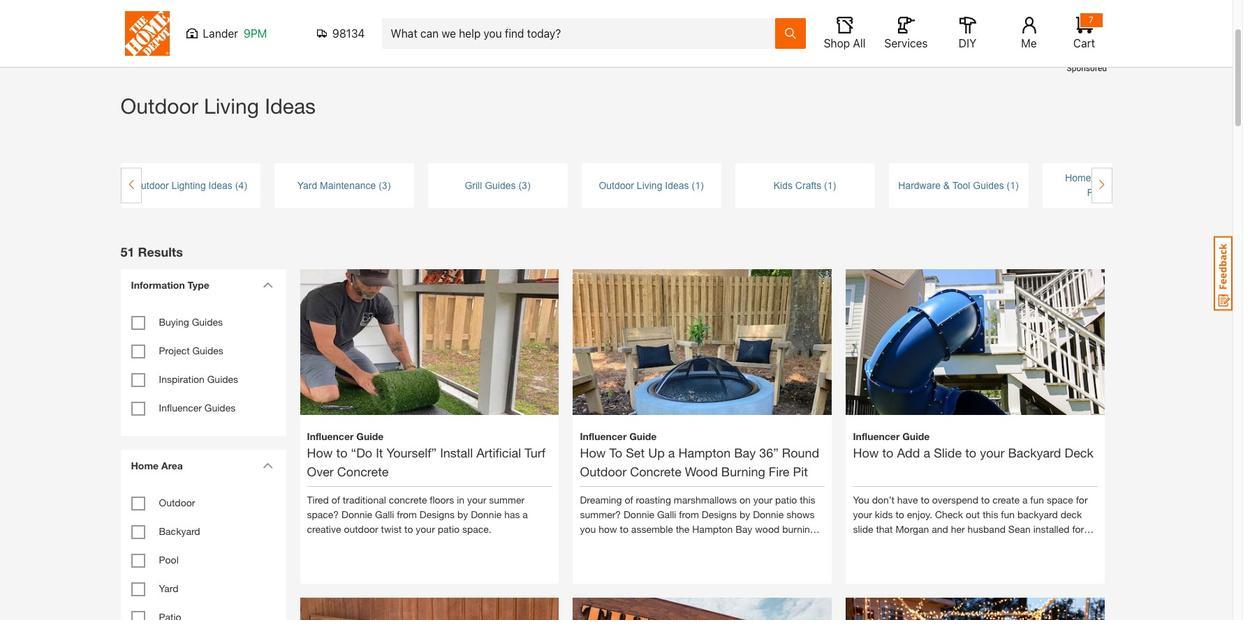 Task type: describe. For each thing, give the bounding box(es) containing it.
slide
[[853, 524, 873, 535]]

this inside the dreaming of roasting marshmallows on your patio this summer? donnie galli from designs by donnie shows you how to assemble the hampton bay wood burning fire pit for you and your guests to enjoy all season long.
[[800, 494, 816, 506]]

home accent ideas & projects link
[[1042, 171, 1182, 200]]

patio inside tired of traditional concrete floors in your summer space? donnie galli from designs by donnie has a creative outdoor twist to your patio space.
[[438, 524, 460, 535]]

turf
[[525, 445, 546, 461]]

outdoor for outdoor living ideas ( 1 )
[[599, 180, 634, 191]]

fire
[[769, 464, 790, 480]]

shop all
[[824, 37, 866, 50]]

patio inside the dreaming of roasting marshmallows on your patio this summer? donnie galli from designs by donnie shows you how to assemble the hampton bay wood burning fire pit for you and your guests to enjoy all season long.
[[775, 494, 797, 506]]

backyard
[[1018, 509, 1058, 521]]

living for outdoor living ideas
[[204, 94, 259, 118]]

you don't have to overspend to create a fun space for your kids to enjoy. check out this fun backyard deck slide that morgan and her husband sean installed for their son.
[[853, 494, 1088, 550]]

a inside tired of traditional concrete floors in your summer space? donnie galli from designs by donnie has a creative outdoor twist to your patio space.
[[523, 509, 528, 521]]

2 1 from the left
[[828, 180, 833, 191]]

how
[[599, 524, 617, 535]]

space?
[[307, 509, 339, 521]]

lighting
[[172, 180, 206, 191]]

create
[[993, 494, 1020, 506]]

6 ( from the left
[[1007, 180, 1010, 191]]

by for artificial
[[457, 509, 468, 521]]

s
[[176, 244, 183, 259]]

artificial
[[476, 445, 521, 461]]

4 ) from the left
[[701, 180, 704, 191]]

to inside tired of traditional concrete floors in your summer space? donnie galli from designs by donnie has a creative outdoor twist to your patio space.
[[404, 524, 413, 535]]

yard maintenance ( 3 )
[[297, 180, 391, 191]]

shop
[[824, 37, 850, 50]]

morgan
[[896, 524, 929, 535]]

information
[[131, 279, 185, 291]]

over
[[307, 464, 334, 480]]

marshmallows
[[674, 494, 737, 506]]

4 donnie from the left
[[753, 509, 784, 521]]

36"
[[759, 445, 779, 461]]

outdoor inside influencer guide how to set up a hampton bay 36" round outdoor concrete wood burning fire pit
[[580, 464, 627, 480]]

enjoy.
[[907, 509, 932, 521]]

4 ( from the left
[[692, 180, 695, 191]]

guide for add
[[903, 431, 930, 443]]

from for a
[[679, 509, 699, 521]]

how to set up a hampton bay 36" round outdoor concrete wood burning fire pit image
[[573, 246, 832, 505]]

projects
[[1087, 187, 1123, 198]]

ideas for outdoor living ideas ( 1 )
[[665, 180, 689, 191]]

concrete inside influencer guide how to set up a hampton bay 36" round outdoor concrete wood burning fire pit
[[630, 464, 682, 480]]

a inside you don't have to overspend to create a fun space for your kids to enjoy. check out this fun backyard deck slide that morgan and her husband sean installed for their son.
[[1022, 494, 1028, 506]]

their
[[853, 538, 872, 550]]

how for how to add a slide to your backyard deck
[[853, 445, 879, 461]]

wood
[[685, 464, 718, 480]]

& inside home accent ideas & projects
[[1153, 173, 1159, 184]]

buying
[[159, 316, 189, 328]]

project
[[159, 345, 190, 357]]

project guides
[[159, 345, 223, 357]]

how for how to "do it yourself" install artificial turf over concrete
[[307, 445, 333, 461]]

0 horizontal spatial fun
[[1001, 509, 1015, 521]]

0 vertical spatial outdoor
[[159, 497, 195, 509]]

designs for install
[[420, 509, 455, 521]]

98134 button
[[317, 27, 365, 41]]

0 horizontal spatial &
[[943, 180, 950, 191]]

influencer guide how to set up a hampton bay 36" round outdoor concrete wood burning fire pit
[[580, 431, 819, 480]]

wood
[[755, 524, 780, 535]]

diy
[[959, 37, 977, 50]]

dreaming of roasting marshmallows on your patio this summer? donnie galli from designs by donnie shows you how to assemble the hampton bay wood burning fire pit for you and your guests to enjoy all season long.
[[580, 494, 824, 550]]

7
[[1089, 15, 1094, 25]]

3 donnie from the left
[[624, 509, 655, 521]]

pool
[[159, 555, 179, 566]]

the
[[676, 524, 690, 535]]

son.
[[875, 538, 894, 550]]

galli for outdoor
[[657, 509, 676, 521]]

overspend
[[932, 494, 978, 506]]

set
[[626, 445, 645, 461]]

98134
[[332, 27, 365, 40]]

slide
[[934, 445, 962, 461]]

"do
[[351, 445, 372, 461]]

the home depot logo image
[[125, 11, 169, 56]]

0 vertical spatial you
[[580, 524, 596, 535]]

4
[[238, 180, 244, 191]]

this inside you don't have to overspend to create a fun space for your kids to enjoy. check out this fun backyard deck slide that morgan and her husband sean installed for their son.
[[983, 509, 998, 521]]

to left "add"
[[882, 445, 894, 461]]

lander
[[203, 27, 238, 40]]

inspiration guides
[[159, 374, 238, 386]]

me
[[1021, 37, 1037, 50]]

grill guides ( 3 )
[[465, 180, 531, 191]]

outdoor inside tired of traditional concrete floors in your summer space? donnie galli from designs by donnie has a creative outdoor twist to your patio space.
[[344, 524, 378, 535]]

and inside you don't have to overspend to create a fun space for your kids to enjoy. check out this fun backyard deck slide that morgan and her husband sean installed for their son.
[[932, 524, 948, 535]]

0 vertical spatial fun
[[1030, 494, 1044, 506]]

caret icon image for buying guides
[[262, 282, 273, 288]]

to
[[609, 445, 622, 461]]

and inside the dreaming of roasting marshmallows on your patio this summer? donnie galli from designs by donnie shows you how to assemble the hampton bay wood burning fire pit for you and your guests to enjoy all season long.
[[643, 538, 660, 550]]

to right how
[[620, 524, 629, 535]]

guide for "do
[[356, 431, 384, 443]]

pit
[[596, 538, 607, 550]]

outdoor living ideas ( 1 )
[[599, 180, 704, 191]]

for inside the dreaming of roasting marshmallows on your patio this summer? donnie galli from designs by donnie shows you how to assemble the hampton bay wood burning fire pit for you and your guests to enjoy all season long.
[[610, 538, 622, 550]]

living for outdoor living ideas ( 1 )
[[637, 180, 662, 191]]

sean
[[1008, 524, 1031, 535]]

guests
[[684, 538, 713, 550]]

in
[[457, 494, 465, 506]]

add
[[897, 445, 920, 461]]

husband
[[968, 524, 1006, 535]]

inspiration
[[159, 374, 205, 386]]

your right in
[[467, 494, 486, 506]]

traditional
[[343, 494, 386, 506]]

type
[[188, 279, 209, 291]]

1 ( from the left
[[235, 180, 238, 191]]

you
[[853, 494, 869, 506]]

bay inside influencer guide how to set up a hampton bay 36" round outdoor concrete wood burning fire pit
[[734, 445, 756, 461]]

buying guides
[[159, 316, 223, 328]]

5 ( from the left
[[824, 180, 828, 191]]

to up enjoy.
[[921, 494, 930, 506]]

space
[[1047, 494, 1073, 506]]

your inside "influencer guide how to add a slide to your backyard deck"
[[980, 445, 1005, 461]]

installed
[[1033, 524, 1070, 535]]

out
[[966, 509, 980, 521]]

summer
[[489, 494, 525, 506]]

outdoor lighting ideas ( 4 )
[[134, 180, 247, 191]]

ideas for outdoor lighting ideas ( 4 )
[[209, 180, 232, 191]]

round
[[782, 445, 819, 461]]

cart 7
[[1073, 15, 1095, 50]]

assemble
[[631, 524, 673, 535]]

guides right tool
[[973, 180, 1004, 191]]

of for outdoor
[[625, 494, 633, 506]]

home for home accent ideas & projects
[[1065, 173, 1091, 184]]

all
[[853, 37, 866, 50]]

tired of traditional concrete floors in your summer space? donnie galli from designs by donnie has a creative outdoor twist to your patio space.
[[307, 494, 528, 535]]

her
[[951, 524, 965, 535]]

1 ) from the left
[[244, 180, 247, 191]]

3 1 from the left
[[1010, 180, 1016, 191]]

concrete
[[389, 494, 427, 506]]



Task type: locate. For each thing, give the bounding box(es) containing it.
hampton inside the dreaming of roasting marshmallows on your patio this summer? donnie galli from designs by donnie shows you how to assemble the hampton bay wood burning fire pit for you and your guests to enjoy all season long.
[[692, 524, 733, 535]]

donnie up wood
[[753, 509, 784, 521]]

1 by from the left
[[457, 509, 468, 521]]

home for home area
[[131, 460, 159, 472]]

2 ( from the left
[[379, 180, 382, 191]]

tired
[[307, 494, 329, 506]]

1 horizontal spatial how
[[580, 445, 606, 461]]

information type button
[[124, 270, 278, 301]]

1 vertical spatial home
[[131, 460, 159, 472]]

influencer
[[159, 402, 202, 414], [307, 431, 354, 443], [580, 431, 627, 443], [853, 431, 900, 443]]

from inside tired of traditional concrete floors in your summer space? donnie galli from designs by donnie has a creative outdoor twist to your patio space.
[[397, 509, 417, 521]]

2 3 from the left
[[522, 180, 527, 191]]

designs down marshmallows
[[702, 509, 737, 521]]

1 1 from the left
[[695, 180, 701, 191]]

0 vertical spatial bay
[[734, 445, 756, 461]]

caret icon image
[[262, 282, 273, 288], [262, 463, 273, 469]]

outdoor for outdoor lighting ideas ( 4 )
[[134, 180, 169, 191]]

1 caret icon image from the top
[[262, 282, 273, 288]]

to inside influencer guide how to "do it yourself" install artificial turf over concrete
[[336, 445, 347, 461]]

1 horizontal spatial patio
[[775, 494, 797, 506]]

1 how from the left
[[307, 445, 333, 461]]

burning
[[721, 464, 765, 480]]

space.
[[462, 524, 492, 535]]

by down on
[[740, 509, 750, 521]]

3 right maintenance on the top left of the page
[[382, 180, 387, 191]]

0 vertical spatial patio
[[775, 494, 797, 506]]

influencer guides
[[159, 402, 236, 414]]

fun up backyard
[[1030, 494, 1044, 506]]

1 from from the left
[[397, 509, 417, 521]]

2 donnie from the left
[[471, 509, 502, 521]]

influencer inside "influencer guide how to add a slide to your backyard deck"
[[853, 431, 900, 443]]

1 horizontal spatial backyard
[[1008, 445, 1061, 461]]

backyard left deck
[[1008, 445, 1061, 461]]

2 caret icon image from the top
[[262, 463, 273, 469]]

how left to
[[580, 445, 606, 461]]

to left enjoy
[[716, 538, 725, 550]]

guide
[[356, 431, 384, 443], [629, 431, 657, 443], [903, 431, 930, 443]]

influencer for how to add a slide to your backyard deck
[[853, 431, 900, 443]]

galli inside the dreaming of roasting marshmallows on your patio this summer? donnie galli from designs by donnie shows you how to assemble the hampton bay wood burning fire pit for you and your guests to enjoy all season long.
[[657, 509, 676, 521]]

guides for grill guides ( 3 )
[[485, 180, 516, 191]]

1 vertical spatial you
[[624, 538, 640, 550]]

yard
[[297, 180, 317, 191], [159, 583, 178, 595]]

0 horizontal spatial of
[[332, 494, 340, 506]]

guide up "do
[[356, 431, 384, 443]]

guides up influencer guides
[[207, 374, 238, 386]]

0 vertical spatial this
[[800, 494, 816, 506]]

3 for grill guides ( 3 )
[[522, 180, 527, 191]]

0 vertical spatial caret icon image
[[262, 282, 273, 288]]

to right kids
[[896, 509, 904, 521]]

0 horizontal spatial how
[[307, 445, 333, 461]]

long.
[[800, 538, 821, 550]]

1 horizontal spatial designs
[[702, 509, 737, 521]]

all
[[754, 538, 763, 550]]

guides right grill in the left of the page
[[485, 180, 516, 191]]

from up the the
[[679, 509, 699, 521]]

2 horizontal spatial guide
[[903, 431, 930, 443]]

guides
[[485, 180, 516, 191], [973, 180, 1004, 191], [192, 316, 223, 328], [192, 345, 223, 357], [207, 374, 238, 386], [205, 402, 236, 414]]

information type
[[131, 279, 209, 291]]

1 horizontal spatial yard
[[297, 180, 317, 191]]

home area button
[[124, 451, 278, 482]]

lander 9pm
[[203, 27, 267, 40]]

hampton up guests
[[692, 524, 733, 535]]

ideas inside home accent ideas & projects
[[1126, 173, 1150, 184]]

influencer guide how to add a slide to your backyard deck
[[853, 431, 1094, 461]]

& left tool
[[943, 180, 950, 191]]

1 horizontal spatial galli
[[657, 509, 676, 521]]

2 designs from the left
[[702, 509, 737, 521]]

how inside influencer guide how to "do it yourself" install artificial turf over concrete
[[307, 445, 333, 461]]

of inside tired of traditional concrete floors in your summer space? donnie galli from designs by donnie has a creative outdoor twist to your patio space.
[[332, 494, 340, 506]]

guide up "add"
[[903, 431, 930, 443]]

home inside home accent ideas & projects
[[1065, 173, 1091, 184]]

a inside "influencer guide how to add a slide to your backyard deck"
[[924, 445, 930, 461]]

and down assemble
[[643, 538, 660, 550]]

1 concrete from the left
[[337, 464, 389, 480]]

0 horizontal spatial you
[[580, 524, 596, 535]]

0 vertical spatial living
[[204, 94, 259, 118]]

hampton inside influencer guide how to set up a hampton bay 36" round outdoor concrete wood burning fire pit
[[679, 445, 731, 461]]

outdoor
[[159, 497, 195, 509], [344, 524, 378, 535]]

galli down roasting on the bottom of the page
[[657, 509, 676, 521]]

home left accent
[[1065, 173, 1091, 184]]

1 of from the left
[[332, 494, 340, 506]]

season
[[766, 538, 797, 550]]

backyard
[[1008, 445, 1061, 461], [159, 526, 200, 538]]

this
[[800, 494, 816, 506], [983, 509, 998, 521]]

accent
[[1094, 173, 1123, 184]]

influencer inside influencer guide how to set up a hampton bay 36" round outdoor concrete wood burning fire pit
[[580, 431, 627, 443]]

ideas for outdoor living ideas
[[265, 94, 316, 118]]

3 right grill in the left of the page
[[522, 180, 527, 191]]

diy button
[[945, 17, 990, 50]]

3 guide from the left
[[903, 431, 930, 443]]

how to "do it yourself" install artificial turf over concrete image
[[300, 246, 559, 505]]

guide inside "influencer guide how to add a slide to your backyard deck"
[[903, 431, 930, 443]]

how left "add"
[[853, 445, 879, 461]]

0 vertical spatial home
[[1065, 173, 1091, 184]]

result
[[138, 244, 176, 259]]

a
[[668, 445, 675, 461], [924, 445, 930, 461], [1022, 494, 1028, 506], [523, 509, 528, 521]]

dreaming
[[580, 494, 622, 506]]

1 horizontal spatial 3
[[522, 180, 527, 191]]

influencer down inspiration
[[159, 402, 202, 414]]

yard left maintenance on the top left of the page
[[297, 180, 317, 191]]

2 galli from the left
[[657, 509, 676, 521]]

feedback link image
[[1214, 236, 1233, 312]]

of left roasting on the bottom of the page
[[625, 494, 633, 506]]

guides for influencer guides
[[205, 402, 236, 414]]

1 horizontal spatial &
[[1153, 173, 1159, 184]]

donnie up space.
[[471, 509, 502, 521]]

1 vertical spatial this
[[983, 509, 998, 521]]

3 for yard maintenance ( 3 )
[[382, 180, 387, 191]]

2 by from the left
[[740, 509, 750, 521]]

guide for set
[[629, 431, 657, 443]]

this up husband
[[983, 509, 998, 521]]

0 horizontal spatial outdoor
[[159, 497, 195, 509]]

home
[[1065, 173, 1091, 184], [131, 460, 159, 472]]

1 horizontal spatial outdoor
[[344, 524, 378, 535]]

1 horizontal spatial you
[[624, 538, 640, 550]]

1 vertical spatial yard
[[159, 583, 178, 595]]

how to add a slide to your backyard deck image
[[846, 246, 1105, 505]]

1 horizontal spatial 1
[[828, 180, 833, 191]]

3 how from the left
[[853, 445, 879, 461]]

by for bay
[[740, 509, 750, 521]]

guides for inspiration guides
[[207, 374, 238, 386]]

for down "deck"
[[1072, 524, 1084, 535]]

up
[[648, 445, 665, 461]]

1 vertical spatial outdoor
[[344, 524, 378, 535]]

hardware & tool guides ( 1 )
[[898, 180, 1019, 191]]

advertisement region
[[120, 0, 1112, 79]]

& right accent
[[1153, 173, 1159, 184]]

bay up burning
[[734, 445, 756, 461]]

guides up project guides
[[192, 316, 223, 328]]

for up "deck"
[[1076, 494, 1088, 506]]

caret icon image left over
[[262, 463, 273, 469]]

What can we help you find today? search field
[[391, 19, 774, 48]]

2 horizontal spatial how
[[853, 445, 879, 461]]

a right the create
[[1022, 494, 1028, 506]]

0 horizontal spatial 3
[[382, 180, 387, 191]]

fire
[[580, 538, 593, 550]]

you down assemble
[[624, 538, 640, 550]]

enjoy
[[727, 538, 751, 550]]

of right tired
[[332, 494, 340, 506]]

how inside "influencer guide how to add a slide to your backyard deck"
[[853, 445, 879, 461]]

9pm
[[244, 27, 267, 40]]

1 vertical spatial patio
[[438, 524, 460, 535]]

1 vertical spatial fun
[[1001, 509, 1015, 521]]

1 horizontal spatial living
[[637, 180, 662, 191]]

1 vertical spatial living
[[637, 180, 662, 191]]

1 vertical spatial for
[[1072, 524, 1084, 535]]

2 of from the left
[[625, 494, 633, 506]]

crafts
[[795, 180, 822, 191]]

check
[[935, 509, 963, 521]]

concrete down "do
[[337, 464, 389, 480]]

kids crafts ( 1 )
[[774, 180, 836, 191]]

0 horizontal spatial backyard
[[159, 526, 200, 538]]

2 how from the left
[[580, 445, 606, 461]]

yard for yard maintenance ( 3 )
[[297, 180, 317, 191]]

guides for buying guides
[[192, 316, 223, 328]]

yourself"
[[387, 445, 437, 461]]

to right slide
[[965, 445, 977, 461]]

3 ) from the left
[[527, 180, 531, 191]]

1 vertical spatial and
[[643, 538, 660, 550]]

ideas
[[265, 94, 316, 118], [1126, 173, 1150, 184], [209, 180, 232, 191], [665, 180, 689, 191]]

guide inside influencer guide how to "do it yourself" install artificial turf over concrete
[[356, 431, 384, 443]]

to right twist
[[404, 524, 413, 535]]

grill
[[465, 180, 482, 191]]

2 horizontal spatial 1
[[1010, 180, 1016, 191]]

guides up inspiration guides
[[192, 345, 223, 357]]

area
[[161, 460, 183, 472]]

a right "add"
[[924, 445, 930, 461]]

1 horizontal spatial and
[[932, 524, 948, 535]]

home area
[[131, 460, 183, 472]]

bay
[[734, 445, 756, 461], [736, 524, 752, 535]]

1 horizontal spatial guide
[[629, 431, 657, 443]]

0 vertical spatial and
[[932, 524, 948, 535]]

donnie down traditional
[[342, 509, 372, 521]]

for right pit on the bottom
[[610, 538, 622, 550]]

caret icon image inside home area button
[[262, 463, 273, 469]]

shop all button
[[822, 17, 867, 50]]

install
[[440, 445, 473, 461]]

0 horizontal spatial concrete
[[337, 464, 389, 480]]

hampton
[[679, 445, 731, 461], [692, 524, 733, 535]]

1 designs from the left
[[420, 509, 455, 521]]

by inside tired of traditional concrete floors in your summer space? donnie galli from designs by donnie has a creative outdoor twist to your patio space.
[[457, 509, 468, 521]]

designs for hampton
[[702, 509, 737, 521]]

1 horizontal spatial fun
[[1030, 494, 1044, 506]]

5 ) from the left
[[833, 180, 836, 191]]

a right up
[[668, 445, 675, 461]]

it
[[376, 445, 383, 461]]

you up fire in the bottom of the page
[[580, 524, 596, 535]]

designs down floors at left bottom
[[420, 509, 455, 521]]

from inside the dreaming of roasting marshmallows on your patio this summer? donnie galli from designs by donnie shows you how to assemble the hampton bay wood burning fire pit for you and your guests to enjoy all season long.
[[679, 509, 699, 521]]

1 horizontal spatial this
[[983, 509, 998, 521]]

from for yourself"
[[397, 509, 417, 521]]

caret icon image for outdoor
[[262, 463, 273, 469]]

to left the create
[[981, 494, 990, 506]]

guides down inspiration guides
[[205, 402, 236, 414]]

tool
[[953, 180, 970, 191]]

1 galli from the left
[[375, 509, 394, 521]]

have
[[897, 494, 918, 506]]

of for concrete
[[332, 494, 340, 506]]

by down in
[[457, 509, 468, 521]]

0 horizontal spatial home
[[131, 460, 159, 472]]

outdoor down area
[[159, 497, 195, 509]]

your right slide
[[980, 445, 1005, 461]]

to
[[336, 445, 347, 461], [882, 445, 894, 461], [965, 445, 977, 461], [921, 494, 930, 506], [981, 494, 990, 506], [896, 509, 904, 521], [404, 524, 413, 535], [620, 524, 629, 535], [716, 538, 725, 550]]

concrete inside influencer guide how to "do it yourself" install artificial turf over concrete
[[337, 464, 389, 480]]

6 ) from the left
[[1016, 180, 1019, 191]]

1 vertical spatial bay
[[736, 524, 752, 535]]

how inside influencer guide how to set up a hampton bay 36" round outdoor concrete wood burning fire pit
[[580, 445, 606, 461]]

0 vertical spatial backyard
[[1008, 445, 1061, 461]]

1 horizontal spatial home
[[1065, 173, 1091, 184]]

3 ( from the left
[[519, 180, 522, 191]]

influencer up to
[[580, 431, 627, 443]]

by inside the dreaming of roasting marshmallows on your patio this summer? donnie galli from designs by donnie shows you how to assemble the hampton bay wood burning fire pit for you and your guests to enjoy all season long.
[[740, 509, 750, 521]]

influencer for how to "do it yourself" install artificial turf over concrete
[[307, 431, 354, 443]]

guides for project guides
[[192, 345, 223, 357]]

outdoor for outdoor living ideas
[[120, 94, 198, 118]]

me button
[[1007, 17, 1052, 50]]

a right the has
[[523, 509, 528, 521]]

galli up twist
[[375, 509, 394, 521]]

your inside you don't have to overspend to create a fun space for your kids to enjoy. check out this fun backyard deck slide that morgan and her husband sean installed for their son.
[[853, 509, 872, 521]]

fun down the create
[[1001, 509, 1015, 521]]

1 vertical spatial backyard
[[159, 526, 200, 538]]

concrete
[[337, 464, 389, 480], [630, 464, 682, 480]]

2 vertical spatial for
[[610, 538, 622, 550]]

0 horizontal spatial 1
[[695, 180, 701, 191]]

0 horizontal spatial galli
[[375, 509, 394, 521]]

and
[[932, 524, 948, 535], [643, 538, 660, 550]]

caret icon image inside information type button
[[262, 282, 273, 288]]

51
[[120, 244, 134, 259]]

galli inside tired of traditional concrete floors in your summer space? donnie galli from designs by donnie has a creative outdoor twist to your patio space.
[[375, 509, 394, 521]]

0 vertical spatial yard
[[297, 180, 317, 191]]

0 horizontal spatial from
[[397, 509, 417, 521]]

how up over
[[307, 445, 333, 461]]

outdoor
[[120, 94, 198, 118], [134, 180, 169, 191], [599, 180, 634, 191], [580, 464, 627, 480]]

caret icon image right type
[[262, 282, 273, 288]]

donnie up assemble
[[624, 509, 655, 521]]

home inside home area button
[[131, 460, 159, 472]]

2 ) from the left
[[387, 180, 391, 191]]

0 horizontal spatial guide
[[356, 431, 384, 443]]

bay up enjoy
[[736, 524, 752, 535]]

1 donnie from the left
[[342, 509, 372, 521]]

concrete down up
[[630, 464, 682, 480]]

designs inside the dreaming of roasting marshmallows on your patio this summer? donnie galli from designs by donnie shows you how to assemble the hampton bay wood burning fire pit for you and your guests to enjoy all season long.
[[702, 509, 737, 521]]

and down check
[[932, 524, 948, 535]]

designs inside tired of traditional concrete floors in your summer space? donnie galli from designs by donnie has a creative outdoor twist to your patio space.
[[420, 509, 455, 521]]

a inside influencer guide how to set up a hampton bay 36" round outdoor concrete wood burning fire pit
[[668, 445, 675, 461]]

this up the shows
[[800, 494, 816, 506]]

0 horizontal spatial by
[[457, 509, 468, 521]]

2 from from the left
[[679, 509, 699, 521]]

1 horizontal spatial of
[[625, 494, 633, 506]]

0 horizontal spatial designs
[[420, 509, 455, 521]]

1 horizontal spatial from
[[679, 509, 699, 521]]

of inside the dreaming of roasting marshmallows on your patio this summer? donnie galli from designs by donnie shows you how to assemble the hampton bay wood burning fire pit for you and your guests to enjoy all season long.
[[625, 494, 633, 506]]

from
[[397, 509, 417, 521], [679, 509, 699, 521]]

don't
[[872, 494, 895, 506]]

patio up the shows
[[775, 494, 797, 506]]

1 horizontal spatial by
[[740, 509, 750, 521]]

services
[[885, 37, 928, 50]]

how for how to set up a hampton bay 36" round outdoor concrete wood burning fire pit
[[580, 445, 606, 461]]

hampton up the wood
[[679, 445, 731, 461]]

0 horizontal spatial this
[[800, 494, 816, 506]]

your down the the
[[662, 538, 681, 550]]

floors
[[430, 494, 454, 506]]

influencer guide how to "do it yourself" install artificial turf over concrete
[[307, 431, 546, 480]]

patio left space.
[[438, 524, 460, 535]]

to left "do
[[336, 445, 347, 461]]

influencer up "do
[[307, 431, 354, 443]]

1 vertical spatial hampton
[[692, 524, 733, 535]]

creative
[[307, 524, 341, 535]]

fun
[[1030, 494, 1044, 506], [1001, 509, 1015, 521]]

that
[[876, 524, 893, 535]]

home left area
[[131, 460, 159, 472]]

yard down pool
[[159, 583, 178, 595]]

1 3 from the left
[[382, 180, 387, 191]]

51 result s
[[120, 244, 183, 259]]

influencer inside influencer guide how to "do it yourself" install artificial turf over concrete
[[307, 431, 354, 443]]

influencer up "add"
[[853, 431, 900, 443]]

0 horizontal spatial and
[[643, 538, 660, 550]]

0 horizontal spatial living
[[204, 94, 259, 118]]

0 vertical spatial for
[[1076, 494, 1088, 506]]

1 vertical spatial caret icon image
[[262, 463, 273, 469]]

backyard up pool
[[159, 526, 200, 538]]

ideas for home accent ideas & projects
[[1126, 173, 1150, 184]]

0 horizontal spatial patio
[[438, 524, 460, 535]]

backyard inside "influencer guide how to add a slide to your backyard deck"
[[1008, 445, 1061, 461]]

guide up set
[[629, 431, 657, 443]]

your down floors at left bottom
[[416, 524, 435, 535]]

influencer for how to set up a hampton bay 36" round outdoor concrete wood burning fire pit
[[580, 431, 627, 443]]

your right on
[[753, 494, 773, 506]]

2 concrete from the left
[[630, 464, 682, 480]]

0 horizontal spatial yard
[[159, 583, 178, 595]]

bay inside the dreaming of roasting marshmallows on your patio this summer? donnie galli from designs by donnie shows you how to assemble the hampton bay wood burning fire pit for you and your guests to enjoy all season long.
[[736, 524, 752, 535]]

guide inside influencer guide how to set up a hampton bay 36" round outdoor concrete wood burning fire pit
[[629, 431, 657, 443]]

outdoor down traditional
[[344, 524, 378, 535]]

yard for yard
[[159, 583, 178, 595]]

galli for concrete
[[375, 509, 394, 521]]

your up slide
[[853, 509, 872, 521]]

2 guide from the left
[[629, 431, 657, 443]]

summer?
[[580, 509, 621, 521]]

from down concrete
[[397, 509, 417, 521]]

1 guide from the left
[[356, 431, 384, 443]]

twist
[[381, 524, 402, 535]]

deck
[[1065, 445, 1094, 461]]

how
[[307, 445, 333, 461], [580, 445, 606, 461], [853, 445, 879, 461]]

1 horizontal spatial concrete
[[630, 464, 682, 480]]

roasting
[[636, 494, 671, 506]]

0 vertical spatial hampton
[[679, 445, 731, 461]]



Task type: vqa. For each thing, say whether or not it's contained in the screenshot.


